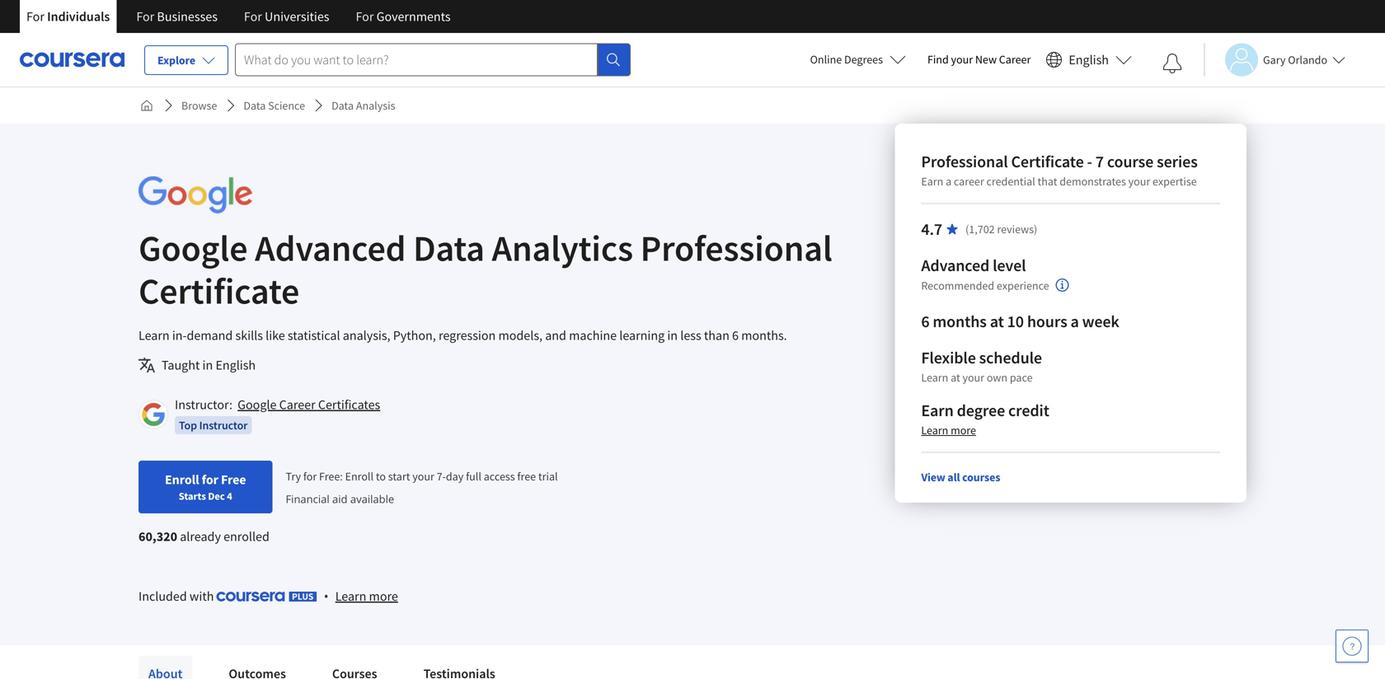 Task type: vqa. For each thing, say whether or not it's contained in the screenshot.
the middle Data
yes



Task type: locate. For each thing, give the bounding box(es) containing it.
1 horizontal spatial enroll
[[345, 469, 374, 484]]

with
[[190, 588, 214, 605]]

skills
[[235, 327, 263, 344]]

0 vertical spatial certificate
[[1011, 151, 1084, 172]]

taught in english
[[162, 357, 256, 373]]

earn left degree
[[921, 400, 954, 421]]

earn left career at the top right of page
[[921, 174, 943, 189]]

for governments
[[356, 8, 451, 25]]

0 horizontal spatial learn more link
[[335, 586, 398, 606]]

3 for from the left
[[244, 8, 262, 25]]

learn more link down degree
[[921, 423, 976, 438]]

hours
[[1027, 311, 1067, 332]]

certificate up demand
[[139, 268, 299, 314]]

banner navigation
[[13, 0, 464, 33]]

career
[[999, 52, 1031, 67], [279, 397, 315, 413]]

instructor:
[[175, 397, 232, 413]]

start
[[388, 469, 410, 484]]

1 vertical spatial career
[[279, 397, 315, 413]]

0 vertical spatial professional
[[921, 151, 1008, 172]]

a left week
[[1070, 311, 1079, 332]]

None search field
[[235, 43, 631, 76]]

0 vertical spatial in
[[667, 327, 678, 344]]

0 vertical spatial a
[[946, 174, 951, 189]]

show notifications image
[[1162, 54, 1182, 73]]

try
[[286, 469, 301, 484]]

What do you want to learn? text field
[[235, 43, 598, 76]]

in-
[[172, 327, 187, 344]]

0 horizontal spatial 6
[[732, 327, 739, 344]]

in left less
[[667, 327, 678, 344]]

for inside try for free: enroll to start your 7-day full access free trial financial aid available
[[303, 469, 317, 484]]

1 vertical spatial professional
[[640, 225, 832, 271]]

-
[[1087, 151, 1092, 172]]

instructor: google career certificates top instructor
[[175, 397, 380, 433]]

0 horizontal spatial more
[[369, 588, 398, 605]]

your down 'course'
[[1128, 174, 1150, 189]]

earn
[[921, 174, 943, 189], [921, 400, 954, 421]]

10
[[1007, 311, 1024, 332]]

1 vertical spatial earn
[[921, 400, 954, 421]]

google career certificates link
[[238, 397, 380, 413]]

a inside "professional certificate - 7 course series earn a career credential that demonstrates your expertise"
[[946, 174, 951, 189]]

data inside the google advanced data analytics professional certificate
[[413, 225, 485, 271]]

trial
[[538, 469, 558, 484]]

1 horizontal spatial in
[[667, 327, 678, 344]]

1 horizontal spatial certificate
[[1011, 151, 1084, 172]]

0 horizontal spatial for
[[202, 472, 218, 488]]

learn more link
[[921, 423, 976, 438], [335, 586, 398, 606]]

learn more link right • in the left bottom of the page
[[335, 586, 398, 606]]

4 for from the left
[[356, 8, 374, 25]]

enrolled
[[224, 528, 269, 545]]

degrees
[[844, 52, 883, 67]]

in
[[667, 327, 678, 344], [202, 357, 213, 373]]

learn
[[139, 327, 170, 344], [921, 370, 948, 385], [921, 423, 948, 438], [335, 588, 366, 605]]

expertise
[[1153, 174, 1197, 189]]

google down google image
[[139, 225, 248, 271]]

professional
[[921, 151, 1008, 172], [640, 225, 832, 271]]

0 horizontal spatial at
[[951, 370, 960, 385]]

career left certificates
[[279, 397, 315, 413]]

universities
[[265, 8, 329, 25]]

for right try
[[303, 469, 317, 484]]

6 left months
[[921, 311, 930, 332]]

at down 'flexible'
[[951, 370, 960, 385]]

certificate up the that
[[1011, 151, 1084, 172]]

more down degree
[[951, 423, 976, 438]]

for left universities
[[244, 8, 262, 25]]

1 horizontal spatial for
[[303, 469, 317, 484]]

0 vertical spatial learn more link
[[921, 423, 976, 438]]

0 vertical spatial more
[[951, 423, 976, 438]]

online
[[810, 52, 842, 67]]

0 horizontal spatial advanced
[[255, 225, 406, 271]]

2 for from the left
[[136, 8, 154, 25]]

1 vertical spatial certificate
[[139, 268, 299, 314]]

0 vertical spatial google
[[139, 225, 248, 271]]

and
[[545, 327, 566, 344]]

google up instructor
[[238, 397, 277, 413]]

4
[[227, 490, 232, 503]]

learn down 'flexible'
[[921, 370, 948, 385]]

0 horizontal spatial english
[[216, 357, 256, 373]]

than
[[704, 327, 729, 344]]

enroll
[[345, 469, 374, 484], [165, 472, 199, 488]]

1 horizontal spatial 6
[[921, 311, 930, 332]]

career right new on the right
[[999, 52, 1031, 67]]

google
[[139, 225, 248, 271], [238, 397, 277, 413]]

0 horizontal spatial a
[[946, 174, 951, 189]]

1 vertical spatial at
[[951, 370, 960, 385]]

1 horizontal spatial a
[[1070, 311, 1079, 332]]

more inside • learn more
[[369, 588, 398, 605]]

1 horizontal spatial data
[[331, 98, 354, 113]]

certificate inside "professional certificate - 7 course series earn a career credential that demonstrates your expertise"
[[1011, 151, 1084, 172]]

2 horizontal spatial data
[[413, 225, 485, 271]]

gary orlando
[[1263, 52, 1327, 67]]

learn up view on the right bottom of page
[[921, 423, 948, 438]]

1 vertical spatial more
[[369, 588, 398, 605]]

data analysis link
[[325, 91, 402, 120]]

1 vertical spatial in
[[202, 357, 213, 373]]

new
[[975, 52, 997, 67]]

months.
[[741, 327, 787, 344]]

6 right than
[[732, 327, 739, 344]]

coursera plus image
[[217, 592, 317, 602]]

for left "businesses"
[[136, 8, 154, 25]]

1 vertical spatial learn more link
[[335, 586, 398, 606]]

1 horizontal spatial at
[[990, 311, 1004, 332]]

regression
[[439, 327, 496, 344]]

google inside instructor: google career certificates top instructor
[[238, 397, 277, 413]]

analysis
[[356, 98, 395, 113]]

coursera image
[[20, 46, 124, 73]]

1 horizontal spatial advanced
[[921, 255, 989, 276]]

own
[[987, 370, 1007, 385]]

for
[[303, 469, 317, 484], [202, 472, 218, 488]]

0 vertical spatial english
[[1069, 52, 1109, 68]]

professional inside the google advanced data analytics professional certificate
[[640, 225, 832, 271]]

0 horizontal spatial professional
[[640, 225, 832, 271]]

full
[[466, 469, 481, 484]]

0 horizontal spatial data
[[243, 98, 266, 113]]

your left 7-
[[412, 469, 434, 484]]

1 horizontal spatial career
[[999, 52, 1031, 67]]

data inside data analysis link
[[331, 98, 354, 113]]

online degrees
[[810, 52, 883, 67]]

0 horizontal spatial enroll
[[165, 472, 199, 488]]

analysis,
[[343, 327, 390, 344]]

less
[[680, 327, 701, 344]]

courses
[[962, 470, 1000, 485]]

more
[[951, 423, 976, 438], [369, 588, 398, 605]]

for up dec
[[202, 472, 218, 488]]

learn inside • learn more
[[335, 588, 366, 605]]

learn right • in the left bottom of the page
[[335, 588, 366, 605]]

0 vertical spatial earn
[[921, 174, 943, 189]]

more right • in the left bottom of the page
[[369, 588, 398, 605]]

english
[[1069, 52, 1109, 68], [216, 357, 256, 373]]

financial
[[286, 492, 329, 506]]

for inside enroll for free starts dec 4
[[202, 472, 218, 488]]

1 earn from the top
[[921, 174, 943, 189]]

english inside button
[[1069, 52, 1109, 68]]

1 horizontal spatial professional
[[921, 151, 1008, 172]]

in right taught
[[202, 357, 213, 373]]

find your new career
[[927, 52, 1031, 67]]

data analysis
[[331, 98, 395, 113]]

analytics
[[492, 225, 633, 271]]

4.7
[[921, 219, 942, 239]]

enroll up starts
[[165, 472, 199, 488]]

2 earn from the top
[[921, 400, 954, 421]]

a left career at the top right of page
[[946, 174, 951, 189]]

for left governments
[[356, 8, 374, 25]]

1 vertical spatial google
[[238, 397, 277, 413]]

for for businesses
[[136, 8, 154, 25]]

1 vertical spatial english
[[216, 357, 256, 373]]

included with
[[139, 588, 217, 605]]

0 horizontal spatial certificate
[[139, 268, 299, 314]]

top
[[179, 418, 197, 433]]

0 horizontal spatial career
[[279, 397, 315, 413]]

already
[[180, 528, 221, 545]]

learn more link for degree
[[921, 423, 976, 438]]

statistical
[[288, 327, 340, 344]]

find your new career link
[[919, 49, 1039, 70]]

at left '10'
[[990, 311, 1004, 332]]

degree
[[957, 400, 1005, 421]]

for left the individuals on the left of the page
[[26, 8, 44, 25]]

individuals
[[47, 8, 110, 25]]

google career certificates image
[[141, 402, 166, 427]]

view
[[921, 470, 945, 485]]

1 horizontal spatial english
[[1069, 52, 1109, 68]]

1 horizontal spatial more
[[951, 423, 976, 438]]

1 for from the left
[[26, 8, 44, 25]]

your left own
[[962, 370, 984, 385]]

for businesses
[[136, 8, 218, 25]]

free
[[221, 472, 246, 488]]

6 months at 10 hours a week
[[921, 311, 1119, 332]]

1 horizontal spatial learn more link
[[921, 423, 976, 438]]

professional inside "professional certificate - 7 course series earn a career credential that demonstrates your expertise"
[[921, 151, 1008, 172]]

advanced inside the google advanced data analytics professional certificate
[[255, 225, 406, 271]]

flexible
[[921, 347, 976, 368]]

explore
[[157, 53, 195, 68]]

for
[[26, 8, 44, 25], [136, 8, 154, 25], [244, 8, 262, 25], [356, 8, 374, 25]]

your inside try for free: enroll to start your 7-day full access free trial financial aid available
[[412, 469, 434, 484]]

enroll left to
[[345, 469, 374, 484]]

try for free: enroll to start your 7-day full access free trial financial aid available
[[286, 469, 558, 506]]

your right find
[[951, 52, 973, 67]]

your inside "professional certificate - 7 course series earn a career credential that demonstrates your expertise"
[[1128, 174, 1150, 189]]

data inside data science link
[[243, 98, 266, 113]]

learn left the 'in-'
[[139, 327, 170, 344]]



Task type: describe. For each thing, give the bounding box(es) containing it.
career
[[954, 174, 984, 189]]

gary orlando button
[[1204, 43, 1345, 76]]

7
[[1095, 151, 1104, 172]]

for for individuals
[[26, 8, 44, 25]]

explore button
[[144, 45, 228, 75]]

browse
[[181, 98, 217, 113]]

1 vertical spatial a
[[1070, 311, 1079, 332]]

online degrees button
[[797, 41, 919, 77]]

instructor
[[199, 418, 248, 433]]

enroll inside enroll for free starts dec 4
[[165, 472, 199, 488]]

demonstrates
[[1060, 174, 1126, 189]]

orlando
[[1288, 52, 1327, 67]]

that
[[1038, 174, 1057, 189]]

information about difficulty level pre-requisites. image
[[1056, 279, 1069, 292]]

at inside flexible schedule learn at your own pace
[[951, 370, 960, 385]]

enroll for free starts dec 4
[[165, 472, 246, 503]]

home image
[[140, 99, 153, 112]]

data for data science
[[243, 98, 266, 113]]

machine
[[569, 327, 617, 344]]

months
[[933, 311, 987, 332]]

0 horizontal spatial in
[[202, 357, 213, 373]]

earn inside "professional certificate - 7 course series earn a career credential that demonstrates your expertise"
[[921, 174, 943, 189]]

course
[[1107, 151, 1154, 172]]

financial aid available button
[[286, 492, 394, 506]]

all
[[948, 470, 960, 485]]

to
[[376, 469, 386, 484]]

demand
[[187, 327, 233, 344]]

earn inside earn degree credit learn more
[[921, 400, 954, 421]]

professional certificate - 7 course series earn a career credential that demonstrates your expertise
[[921, 151, 1198, 189]]

included
[[139, 588, 187, 605]]

series
[[1157, 151, 1198, 172]]

learning
[[619, 327, 665, 344]]

learn in-demand skills like statistical analysis, python, regression models, and machine learning in less than 6 months.
[[139, 327, 787, 344]]

learn inside flexible schedule learn at your own pace
[[921, 370, 948, 385]]

data science link
[[237, 91, 312, 120]]

your inside flexible schedule learn at your own pace
[[962, 370, 984, 385]]

enroll inside try for free: enroll to start your 7-day full access free trial financial aid available
[[345, 469, 374, 484]]

view all courses
[[921, 470, 1000, 485]]

0 vertical spatial career
[[999, 52, 1031, 67]]

available
[[350, 492, 394, 506]]

gary
[[1263, 52, 1286, 67]]

experience
[[997, 278, 1049, 293]]

•
[[324, 587, 329, 605]]

find
[[927, 52, 949, 67]]

taught
[[162, 357, 200, 373]]

day
[[446, 469, 464, 484]]

models,
[[498, 327, 542, 344]]

earn degree credit learn more
[[921, 400, 1049, 438]]

businesses
[[157, 8, 218, 25]]

learn inside earn degree credit learn more
[[921, 423, 948, 438]]

data for data analysis
[[331, 98, 354, 113]]

learn more link for learn
[[335, 586, 398, 606]]

pace
[[1010, 370, 1033, 385]]

advanced level
[[921, 255, 1026, 276]]

reviews)
[[997, 222, 1037, 237]]

google inside the google advanced data analytics professional certificate
[[139, 225, 248, 271]]

schedule
[[979, 347, 1042, 368]]

credential
[[986, 174, 1035, 189]]

for individuals
[[26, 8, 110, 25]]

level
[[993, 255, 1026, 276]]

flexible schedule learn at your own pace
[[921, 347, 1042, 385]]

credit
[[1008, 400, 1049, 421]]

science
[[268, 98, 305, 113]]

more inside earn degree credit learn more
[[951, 423, 976, 438]]

7-
[[437, 469, 446, 484]]

google image
[[139, 176, 252, 214]]

week
[[1082, 311, 1119, 332]]

recommended
[[921, 278, 994, 293]]

for for enroll
[[202, 472, 218, 488]]

free:
[[319, 469, 343, 484]]

career inside instructor: google career certificates top instructor
[[279, 397, 315, 413]]

0 vertical spatial at
[[990, 311, 1004, 332]]

view all courses link
[[921, 470, 1000, 485]]

for universities
[[244, 8, 329, 25]]

certificates
[[318, 397, 380, 413]]

for for try
[[303, 469, 317, 484]]

access
[[484, 469, 515, 484]]

recommended experience
[[921, 278, 1049, 293]]

free
[[517, 469, 536, 484]]

(1,702 reviews)
[[965, 222, 1037, 237]]

aid
[[332, 492, 347, 506]]

(1,702
[[965, 222, 995, 237]]

dec
[[208, 490, 225, 503]]

english button
[[1039, 33, 1139, 87]]

60,320 already enrolled
[[139, 528, 269, 545]]

python,
[[393, 327, 436, 344]]

certificate inside the google advanced data analytics professional certificate
[[139, 268, 299, 314]]

for for universities
[[244, 8, 262, 25]]

help center image
[[1342, 636, 1362, 656]]

governments
[[376, 8, 451, 25]]

• learn more
[[324, 587, 398, 605]]

for for governments
[[356, 8, 374, 25]]

60,320
[[139, 528, 177, 545]]



